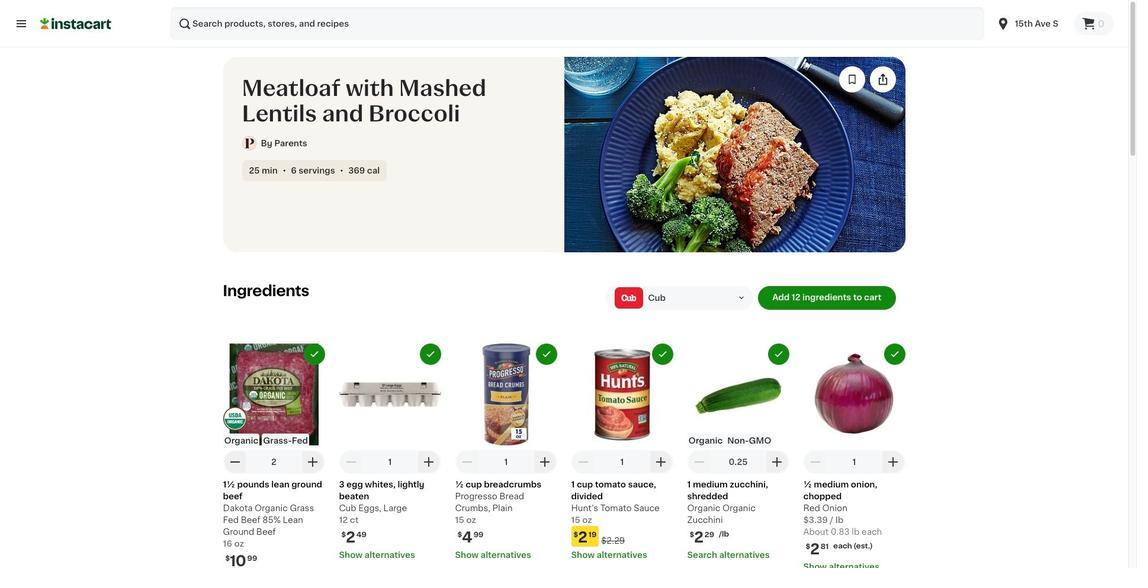 Task type: vqa. For each thing, say whether or not it's contained in the screenshot.
The Everyday
no



Task type: locate. For each thing, give the bounding box(es) containing it.
1 decrement quantity image from the left
[[228, 455, 242, 469]]

unselect item image for second increment quantity icon from the right
[[541, 349, 552, 360]]

2 decrement quantity image from the left
[[344, 455, 358, 469]]

unselect item image for third product group from the right
[[657, 349, 668, 360]]

1 increment quantity image from the left
[[306, 455, 320, 469]]

0 horizontal spatial unselect item image
[[425, 349, 436, 360]]

4 increment quantity image from the left
[[886, 455, 901, 469]]

1 increment quantity image from the left
[[654, 455, 668, 469]]

2 unselect item image from the left
[[541, 349, 552, 360]]

3 decrement quantity image from the left
[[576, 455, 590, 469]]

2 unselect item image from the left
[[657, 349, 668, 360]]

decrement quantity image
[[460, 455, 474, 469], [692, 455, 706, 469]]

4 product group from the left
[[571, 344, 673, 561]]

4 unselect item image from the left
[[889, 349, 900, 360]]

item badge image
[[223, 407, 247, 430]]

1 product group from the left
[[223, 344, 325, 568]]

increment quantity image
[[306, 455, 320, 469], [422, 455, 436, 469], [538, 455, 552, 469], [886, 455, 901, 469]]

1 horizontal spatial increment quantity image
[[770, 455, 785, 469]]

unselect item image
[[309, 349, 320, 360], [657, 349, 668, 360], [773, 349, 784, 360], [889, 349, 900, 360]]

decrement quantity image for 4th increment quantity icon from right
[[228, 455, 242, 469]]

0 horizontal spatial increment quantity image
[[654, 455, 668, 469]]

4 decrement quantity image from the left
[[808, 455, 822, 469]]

decrement quantity image for fourth increment quantity icon from left
[[808, 455, 822, 469]]

0 horizontal spatial decrement quantity image
[[460, 455, 474, 469]]

unselect item image
[[425, 349, 436, 360], [541, 349, 552, 360]]

instacart logo image
[[40, 17, 111, 31]]

increment quantity image
[[654, 455, 668, 469], [770, 455, 785, 469]]

product group
[[223, 344, 325, 568], [339, 344, 441, 561], [455, 344, 557, 561], [571, 344, 673, 561], [687, 344, 789, 561], [803, 344, 905, 568]]

1 unselect item image from the left
[[309, 349, 320, 360]]

1 horizontal spatial unselect item image
[[541, 349, 552, 360]]

None search field
[[171, 7, 984, 40]]

1 unselect item image from the left
[[425, 349, 436, 360]]

2 increment quantity image from the left
[[770, 455, 785, 469]]

1 horizontal spatial decrement quantity image
[[692, 455, 706, 469]]

3 unselect item image from the left
[[773, 349, 784, 360]]

decrement quantity image
[[228, 455, 242, 469], [344, 455, 358, 469], [576, 455, 590, 469], [808, 455, 822, 469]]



Task type: describe. For each thing, give the bounding box(es) containing it.
decrement quantity image for 3rd increment quantity icon from the right
[[344, 455, 358, 469]]

unselect item image for first product group from the right
[[889, 349, 900, 360]]

3 product group from the left
[[455, 344, 557, 561]]

2 decrement quantity image from the left
[[692, 455, 706, 469]]

2 product group from the left
[[339, 344, 441, 561]]

1 decrement quantity image from the left
[[460, 455, 474, 469]]

unselect item image for sixth product group from the right
[[309, 349, 320, 360]]

meatloaf with mashed lentils and broccoli image
[[564, 57, 905, 252]]

cub image
[[618, 287, 640, 309]]

increment quantity image for second decrement quantity icon from left
[[770, 455, 785, 469]]

6 product group from the left
[[803, 344, 905, 568]]

2 increment quantity image from the left
[[422, 455, 436, 469]]

5 product group from the left
[[687, 344, 789, 561]]

3 increment quantity image from the left
[[538, 455, 552, 469]]

unselect item image for 3rd increment quantity icon from the right
[[425, 349, 436, 360]]

unselect item image for second product group from the right
[[773, 349, 784, 360]]

Search field
[[171, 7, 984, 40]]

increment quantity image for second decrement quantity image from the right
[[654, 455, 668, 469]]



